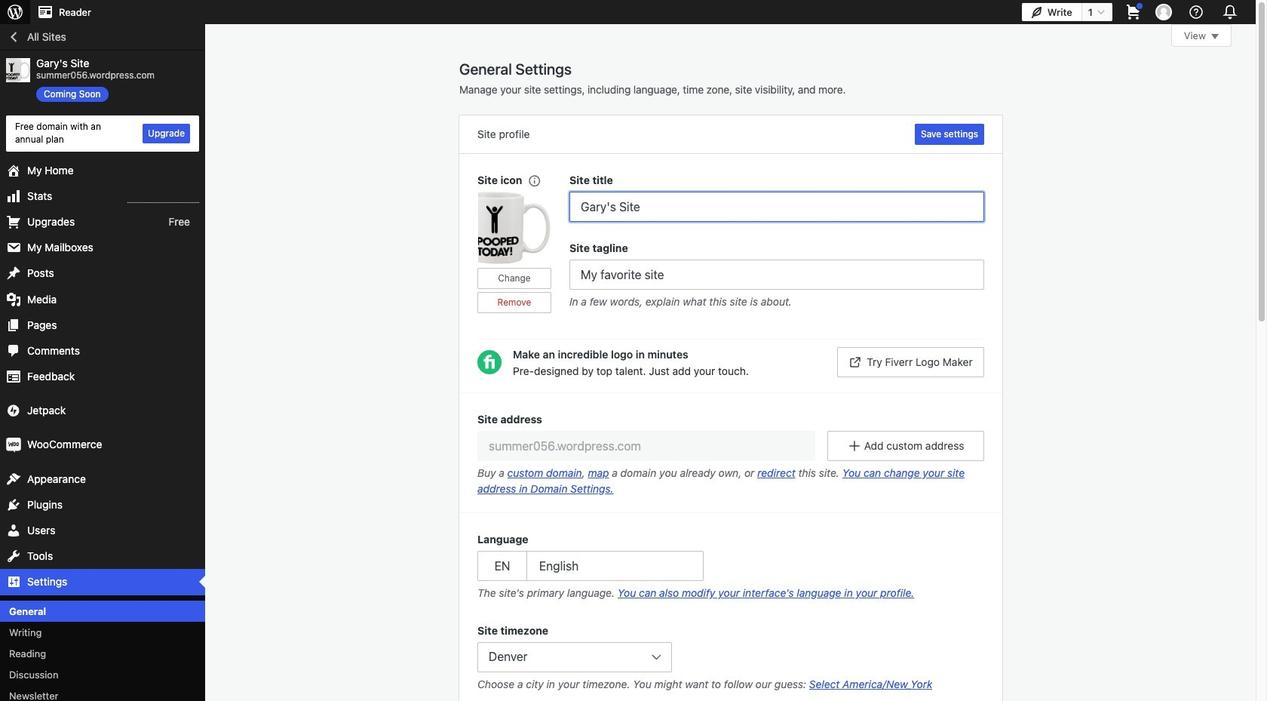 Task type: describe. For each thing, give the bounding box(es) containing it.
manage your sites image
[[6, 3, 24, 21]]

1 img image from the top
[[6, 403, 21, 418]]

closed image
[[1212, 34, 1220, 39]]



Task type: vqa. For each thing, say whether or not it's contained in the screenshot.
Menu
no



Task type: locate. For each thing, give the bounding box(es) containing it.
highest hourly views 0 image
[[128, 193, 199, 203]]

1 vertical spatial img image
[[6, 437, 21, 452]]

main content
[[460, 24, 1232, 701]]

manage your notifications image
[[1220, 2, 1241, 23]]

img image
[[6, 403, 21, 418], [6, 437, 21, 452]]

group
[[478, 172, 570, 331], [570, 172, 985, 222], [570, 240, 985, 313], [460, 392, 1003, 513], [478, 531, 985, 604], [478, 623, 985, 696]]

more information image
[[527, 173, 541, 187]]

my profile image
[[1156, 4, 1173, 20]]

my shopping cart image
[[1125, 3, 1143, 21]]

0 vertical spatial img image
[[6, 403, 21, 418]]

2 img image from the top
[[6, 437, 21, 452]]

None text field
[[570, 192, 985, 222], [570, 260, 985, 290], [478, 431, 816, 461], [570, 192, 985, 222], [570, 260, 985, 290], [478, 431, 816, 461]]

help image
[[1188, 3, 1206, 21]]

fiverr small logo image
[[478, 350, 502, 374]]



